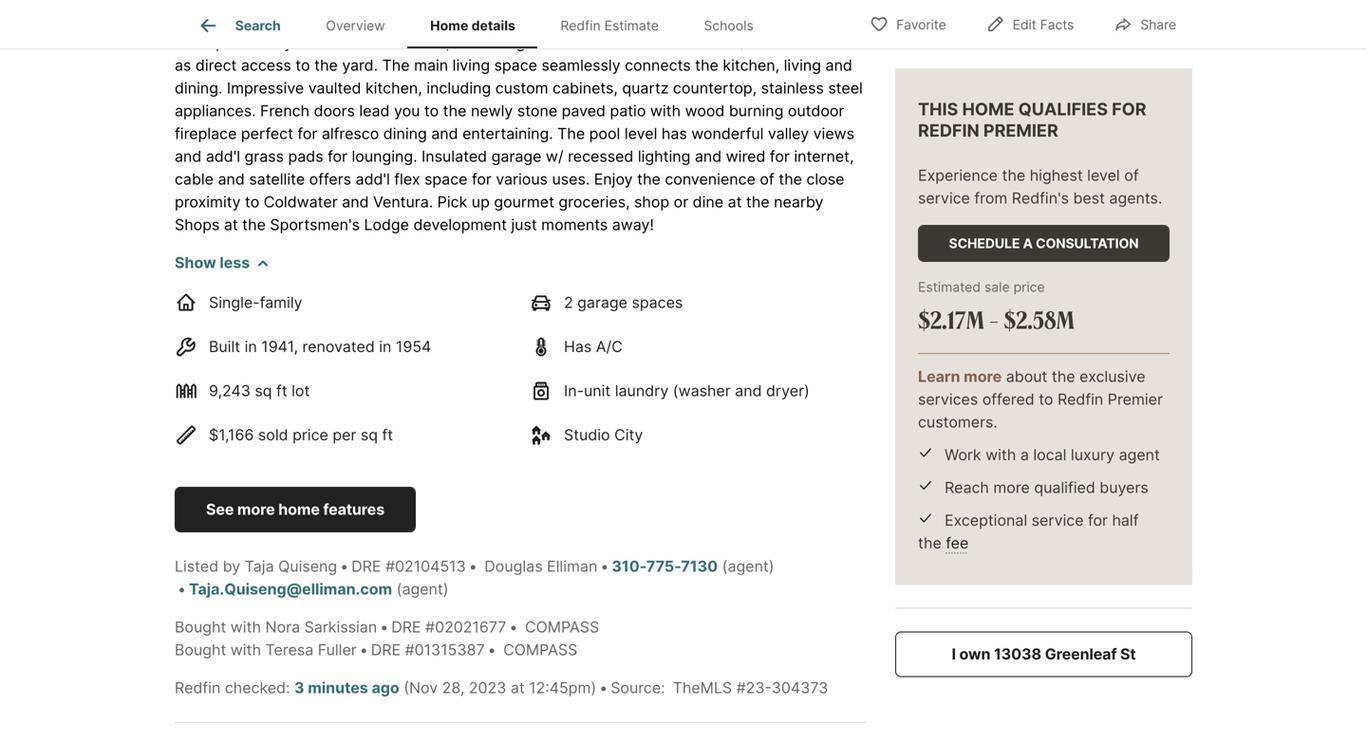 Task type: vqa. For each thing, say whether or not it's contained in the screenshot.
Charlotte
no



Task type: locate. For each thing, give the bounding box(es) containing it.
checked:
[[225, 679, 290, 697]]

1 vertical spatial more
[[993, 479, 1030, 497]]

details
[[471, 17, 515, 33]]

half
[[1112, 511, 1139, 530]]

1 vertical spatial agent
[[728, 557, 769, 576]]

1 horizontal spatial (
[[722, 557, 728, 576]]

agent down 02104513 at the bottom left of page
[[402, 580, 443, 598]]

a/c
[[596, 337, 623, 356]]

0 vertical spatial with
[[986, 446, 1016, 464]]

01315387
[[415, 641, 485, 659]]

favorite button
[[854, 4, 962, 43]]

experience
[[918, 166, 998, 185]]

0 horizontal spatial (
[[397, 580, 402, 598]]

) right 7130
[[769, 557, 774, 576]]

price right sale
[[1014, 279, 1045, 295]]

dre for 02104513
[[351, 557, 381, 576]]

310-775-7130 link
[[612, 557, 718, 576]]

to
[[1039, 390, 1053, 409]]

overview
[[326, 17, 385, 33]]

1 horizontal spatial price
[[1014, 279, 1045, 295]]

• left the source:
[[599, 679, 608, 697]]

the left fee "link"
[[918, 534, 942, 553]]

2
[[564, 293, 573, 312]]

dre inside listed by taja quiseng • dre # 02104513 • douglas elliman • 310-775-7130 ( agent ) • taja.quiseng@elliman.com ( agent )
[[351, 557, 381, 576]]

learn more
[[918, 367, 1002, 386]]

( down 02104513 at the bottom left of page
[[397, 580, 402, 598]]

elliman
[[547, 557, 598, 576]]

more
[[964, 367, 1002, 386], [993, 479, 1030, 497], [237, 500, 275, 519]]

in right built
[[245, 337, 257, 356]]

2023
[[469, 679, 506, 697]]

less
[[220, 253, 250, 272]]

23-
[[746, 679, 772, 697]]

2 horizontal spatial agent
[[1119, 446, 1160, 464]]

tab list containing search
[[175, 0, 791, 48]]

(washer
[[673, 381, 731, 400]]

$2.58m
[[1004, 304, 1075, 335]]

in left 1954
[[379, 337, 392, 356]]

bought down listed
[[175, 618, 226, 636]]

0 horizontal spatial in
[[245, 337, 257, 356]]

1 vertical spatial bought
[[175, 641, 226, 659]]

1 horizontal spatial in
[[379, 337, 392, 356]]

0 vertical spatial service
[[918, 189, 970, 207]]

more right see
[[237, 500, 275, 519]]

with for work
[[986, 446, 1016, 464]]

#
[[385, 557, 395, 576], [425, 618, 435, 636], [405, 641, 415, 659], [736, 679, 746, 697]]

1 horizontal spatial )
[[769, 557, 774, 576]]

agent up buyers
[[1119, 446, 1160, 464]]

$1,166
[[209, 426, 254, 444]]

with left a
[[986, 446, 1016, 464]]

0 horizontal spatial redfin
[[175, 679, 221, 697]]

renovated
[[302, 337, 375, 356]]

0 vertical spatial redfin
[[561, 17, 601, 33]]

0 vertical spatial dre
[[351, 557, 381, 576]]

redfin
[[561, 17, 601, 33], [1058, 390, 1104, 409], [175, 679, 221, 697]]

1 vertical spatial with
[[230, 618, 261, 636]]

1 horizontal spatial ft
[[382, 426, 393, 444]]

redfin left estimate
[[561, 17, 601, 33]]

bought
[[175, 618, 226, 636], [175, 641, 226, 659]]

with left nora
[[230, 618, 261, 636]]

1 horizontal spatial the
[[1002, 166, 1026, 185]]

–
[[989, 304, 999, 335]]

0 vertical spatial bought
[[175, 618, 226, 636]]

(
[[722, 557, 728, 576], [397, 580, 402, 598]]

for
[[1088, 511, 1108, 530]]

consultation
[[1036, 235, 1139, 252]]

with
[[986, 446, 1016, 464], [230, 618, 261, 636], [230, 641, 261, 659]]

the up 'from'
[[1002, 166, 1026, 185]]

price
[[1014, 279, 1045, 295], [292, 426, 328, 444]]

with up "checked:"
[[230, 641, 261, 659]]

sq right the 9,243
[[255, 381, 272, 400]]

this home qualifies for redfin premier
[[918, 99, 1147, 141]]

the
[[1002, 166, 1026, 185], [1052, 367, 1075, 386], [918, 534, 942, 553]]

1 vertical spatial compass
[[503, 641, 578, 659]]

the inside experience the highest level of service from redfin's best agents.
[[1002, 166, 1026, 185]]

more inside button
[[237, 500, 275, 519]]

tab list
[[175, 0, 791, 48]]

price left per
[[292, 426, 328, 444]]

ft left lot
[[276, 381, 287, 400]]

0 horizontal spatial service
[[918, 189, 970, 207]]

) down 02104513 at the bottom left of page
[[443, 580, 449, 598]]

2 vertical spatial the
[[918, 534, 942, 553]]

0 horizontal spatial ft
[[276, 381, 287, 400]]

i own 13038 greenleaf st
[[952, 645, 1136, 664]]

1 vertical spatial )
[[443, 580, 449, 598]]

2 vertical spatial more
[[237, 500, 275, 519]]

with for bought
[[230, 618, 261, 636]]

the up to in the right of the page
[[1052, 367, 1075, 386]]

1 horizontal spatial redfin
[[561, 17, 601, 33]]

premier
[[1108, 390, 1163, 409]]

qualifies
[[1018, 99, 1108, 120]]

service down experience
[[918, 189, 970, 207]]

0 horizontal spatial agent
[[402, 580, 443, 598]]

single-family
[[209, 293, 302, 312]]

redfin right to in the right of the page
[[1058, 390, 1104, 409]]

sq right per
[[361, 426, 378, 444]]

# right themls
[[736, 679, 746, 697]]

see more home features
[[206, 500, 385, 519]]

1 vertical spatial redfin
[[1058, 390, 1104, 409]]

at
[[511, 679, 525, 697]]

9,243
[[209, 381, 251, 400]]

0 vertical spatial sq
[[255, 381, 272, 400]]

experience the highest level of service from redfin's best agents.
[[918, 166, 1162, 207]]

favorite
[[896, 17, 946, 33]]

show
[[175, 253, 216, 272]]

1 vertical spatial price
[[292, 426, 328, 444]]

0 vertical spatial more
[[964, 367, 1002, 386]]

a
[[1020, 446, 1029, 464]]

dre up ago
[[371, 641, 401, 659]]

studio
[[564, 426, 610, 444]]

local
[[1033, 446, 1067, 464]]

the inside about the exclusive services offered to redfin premier customers.
[[1052, 367, 1075, 386]]

studio city
[[564, 426, 643, 444]]

listed
[[175, 557, 219, 576]]

3 minutes ago link
[[294, 679, 399, 697], [294, 679, 399, 697]]

310-
[[612, 557, 646, 576]]

1 vertical spatial the
[[1052, 367, 1075, 386]]

1941,
[[261, 337, 298, 356]]

0 vertical spatial the
[[1002, 166, 1026, 185]]

ft right per
[[382, 426, 393, 444]]

2 horizontal spatial the
[[1052, 367, 1075, 386]]

of
[[1124, 166, 1139, 185]]

service down qualified
[[1032, 511, 1084, 530]]

dre down features
[[351, 557, 381, 576]]

• left douglas on the left of the page
[[469, 557, 477, 576]]

1 bought from the top
[[175, 618, 226, 636]]

more for see
[[237, 500, 275, 519]]

1 horizontal spatial sq
[[361, 426, 378, 444]]

work
[[945, 446, 981, 464]]

1 vertical spatial (
[[397, 580, 402, 598]]

more down a
[[993, 479, 1030, 497]]

12:45pm)
[[529, 679, 596, 697]]

quiseng
[[278, 557, 337, 576]]

1 horizontal spatial service
[[1032, 511, 1084, 530]]

1 vertical spatial dre
[[391, 618, 421, 636]]

• right quiseng
[[340, 557, 349, 576]]

2 vertical spatial redfin
[[175, 679, 221, 697]]

i own 13038 greenleaf st button
[[895, 632, 1193, 677]]

1 vertical spatial ft
[[382, 426, 393, 444]]

bought up "checked:"
[[175, 641, 226, 659]]

0 horizontal spatial price
[[292, 426, 328, 444]]

price inside estimated sale price $2.17m – $2.58m
[[1014, 279, 1045, 295]]

exclusive
[[1080, 367, 1146, 386]]

2 horizontal spatial redfin
[[1058, 390, 1104, 409]]

2 vertical spatial with
[[230, 641, 261, 659]]

3
[[294, 679, 304, 697]]

service inside exceptional service for half the
[[1032, 511, 1084, 530]]

the for from
[[1002, 166, 1026, 185]]

redfin inside 'tab'
[[561, 17, 601, 33]]

more up offered on the bottom of the page
[[964, 367, 1002, 386]]

( right 7130
[[722, 557, 728, 576]]

sq
[[255, 381, 272, 400], [361, 426, 378, 444]]

1 vertical spatial service
[[1032, 511, 1084, 530]]

0 vertical spatial (
[[722, 557, 728, 576]]

redfin left "checked:"
[[175, 679, 221, 697]]

share button
[[1098, 4, 1193, 43]]

2 vertical spatial agent
[[402, 580, 443, 598]]

dre up 01315387
[[391, 618, 421, 636]]

customers.
[[918, 413, 998, 432]]

0 horizontal spatial the
[[918, 534, 942, 553]]

1 in from the left
[[245, 337, 257, 356]]

# up the bought with nora sarkissian • dre # 02021677 • compass bought with teresa fuller • dre # 01315387 • compass
[[385, 557, 395, 576]]

0 horizontal spatial )
[[443, 580, 449, 598]]

ago
[[372, 679, 399, 697]]

0 vertical spatial agent
[[1119, 446, 1160, 464]]

edit facts button
[[970, 4, 1090, 43]]

0 vertical spatial price
[[1014, 279, 1045, 295]]

agent right 7130
[[728, 557, 769, 576]]

by
[[223, 557, 240, 576]]



Task type: describe. For each thing, give the bounding box(es) containing it.
search
[[235, 17, 281, 33]]

themls
[[673, 679, 732, 697]]

reach more qualified buyers
[[945, 479, 1149, 497]]

2 in from the left
[[379, 337, 392, 356]]

2 garage spaces
[[564, 293, 683, 312]]

qualified
[[1034, 479, 1095, 497]]

exceptional service for half the
[[918, 511, 1139, 553]]

02021677
[[435, 618, 506, 636]]

a
[[1023, 235, 1033, 252]]

0 vertical spatial )
[[769, 557, 774, 576]]

greenleaf
[[1045, 645, 1117, 664]]

13038
[[994, 645, 1042, 664]]

775-
[[646, 557, 681, 576]]

per
[[333, 426, 356, 444]]

1954
[[396, 337, 431, 356]]

edit
[[1013, 17, 1037, 33]]

has a/c
[[564, 337, 623, 356]]

(nov
[[404, 679, 438, 697]]

1 vertical spatial sq
[[361, 426, 378, 444]]

dryer)
[[766, 381, 810, 400]]

more for reach
[[993, 479, 1030, 497]]

unit
[[584, 381, 611, 400]]

redfin checked: 3 minutes ago (nov 28, 2023 at 12:45pm) • source: themls # 23-304373
[[175, 679, 828, 697]]

single-
[[209, 293, 260, 312]]

redfin inside about the exclusive services offered to redfin premier customers.
[[1058, 390, 1104, 409]]

teresa
[[265, 641, 314, 659]]

redfin estimate
[[561, 17, 659, 33]]

taja
[[245, 557, 274, 576]]

offered
[[982, 390, 1035, 409]]

search link
[[197, 14, 281, 37]]

from
[[974, 189, 1008, 207]]

garage
[[577, 293, 628, 312]]

price for $2.17m
[[1014, 279, 1045, 295]]

best
[[1073, 189, 1105, 207]]

minutes
[[308, 679, 368, 697]]

taja.quiseng@elliman.com link
[[189, 580, 392, 598]]

lot
[[292, 381, 310, 400]]

redfin estimate tab
[[538, 3, 681, 48]]

redfin for redfin estimate
[[561, 17, 601, 33]]

source:
[[611, 679, 665, 697]]

in-unit laundry (washer and dryer)
[[564, 381, 810, 400]]

nora
[[265, 618, 300, 636]]

has
[[564, 337, 592, 356]]

family
[[260, 293, 302, 312]]

luxury
[[1071, 446, 1115, 464]]

edit facts
[[1013, 17, 1074, 33]]

• right sarkissian
[[380, 618, 389, 636]]

$2.17m
[[918, 304, 985, 335]]

see
[[206, 500, 234, 519]]

# up 01315387
[[425, 618, 435, 636]]

overview tab
[[303, 3, 408, 48]]

7130
[[681, 557, 718, 576]]

work with a local luxury agent
[[945, 446, 1160, 464]]

taja.quiseng@elliman.com
[[189, 580, 392, 598]]

schools tab
[[681, 3, 776, 48]]

$1,166 sold price per sq ft
[[209, 426, 393, 444]]

highest
[[1030, 166, 1083, 185]]

facts
[[1040, 17, 1074, 33]]

sale
[[985, 279, 1010, 295]]

in-
[[564, 381, 584, 400]]

listed by taja quiseng • dre # 02104513 • douglas elliman • 310-775-7130 ( agent ) • taja.quiseng@elliman.com ( agent )
[[175, 557, 774, 598]]

dre for 02021677
[[391, 618, 421, 636]]

9,243 sq ft lot
[[209, 381, 310, 400]]

redfin
[[918, 120, 980, 141]]

service inside experience the highest level of service from redfin's best agents.
[[918, 189, 970, 207]]

redfin's
[[1012, 189, 1069, 207]]

st
[[1120, 645, 1136, 664]]

sold
[[258, 426, 288, 444]]

schedule
[[949, 235, 1020, 252]]

0 vertical spatial ft
[[276, 381, 287, 400]]

• down listed
[[178, 580, 186, 598]]

• down "02021677"
[[488, 641, 496, 659]]

for
[[1112, 99, 1147, 120]]

this
[[918, 99, 958, 120]]

home details tab
[[408, 3, 538, 48]]

# inside listed by taja quiseng • dre # 02104513 • douglas elliman • 310-775-7130 ( agent ) • taja.quiseng@elliman.com ( agent )
[[385, 557, 395, 576]]

home
[[278, 500, 320, 519]]

laundry
[[615, 381, 669, 400]]

redfin for redfin checked: 3 minutes ago (nov 28, 2023 at 12:45pm) • source: themls # 23-304373
[[175, 679, 221, 697]]

schedule a consultation
[[949, 235, 1139, 252]]

2 bought from the top
[[175, 641, 226, 659]]

services
[[918, 390, 978, 409]]

show less button
[[175, 251, 269, 274]]

spaces
[[632, 293, 683, 312]]

2 vertical spatial dre
[[371, 641, 401, 659]]

the for redfin
[[1052, 367, 1075, 386]]

schools
[[704, 17, 754, 33]]

more for learn
[[964, 367, 1002, 386]]

1 horizontal spatial agent
[[728, 557, 769, 576]]

and
[[735, 381, 762, 400]]

0 horizontal spatial sq
[[255, 381, 272, 400]]

agents.
[[1109, 189, 1162, 207]]

# up (nov
[[405, 641, 415, 659]]

• left the 310-
[[600, 557, 609, 576]]

built in 1941, renovated in 1954
[[209, 337, 431, 356]]

• right "02021677"
[[509, 618, 518, 636]]

estimate
[[604, 17, 659, 33]]

02104513
[[395, 557, 466, 576]]

home details
[[430, 17, 515, 33]]

level
[[1087, 166, 1120, 185]]

• right fuller
[[360, 641, 368, 659]]

price for per
[[292, 426, 328, 444]]

schedule a consultation button
[[918, 225, 1170, 262]]

douglas
[[484, 557, 543, 576]]

built
[[209, 337, 240, 356]]

features
[[323, 500, 385, 519]]

exceptional
[[945, 511, 1027, 530]]

sarkissian
[[304, 618, 377, 636]]

the inside exceptional service for half the
[[918, 534, 942, 553]]

0 vertical spatial compass
[[525, 618, 599, 636]]

share
[[1141, 17, 1176, 33]]

bought with nora sarkissian • dre # 02021677 • compass bought with teresa fuller • dre # 01315387 • compass
[[175, 618, 599, 659]]



